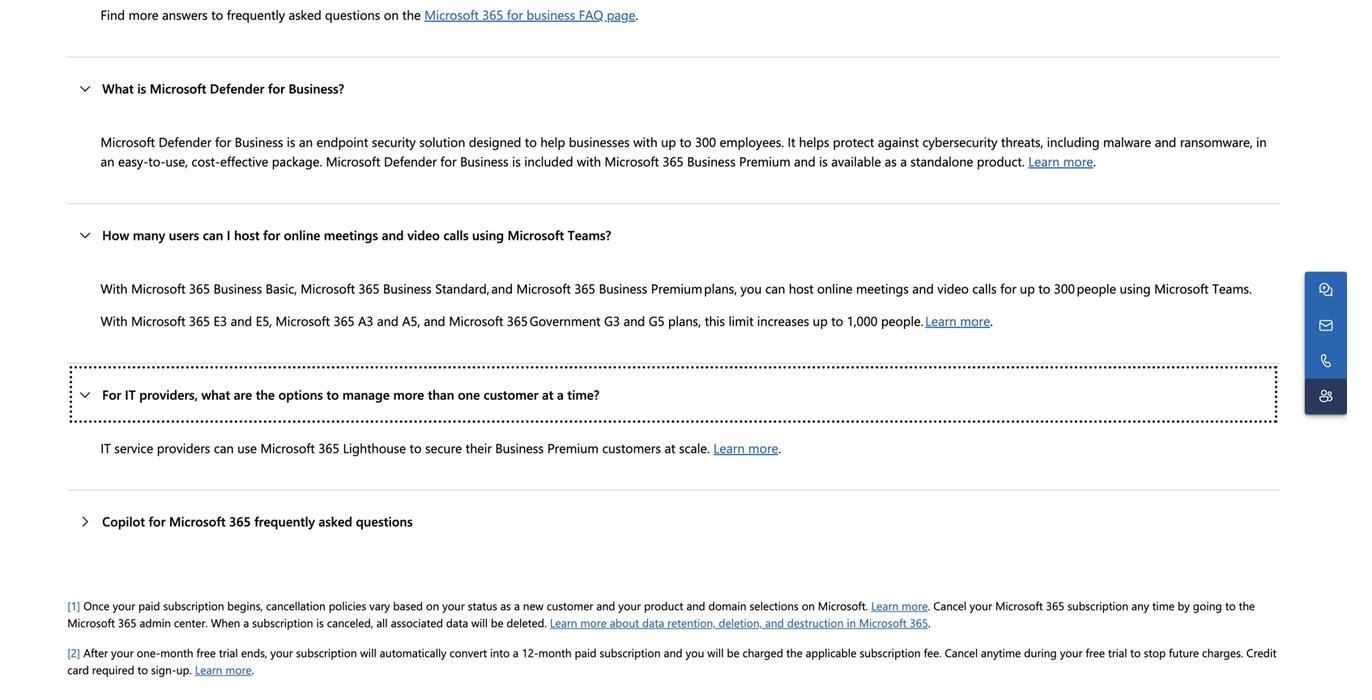Task type: locate. For each thing, give the bounding box(es) containing it.
2 vertical spatial can
[[214, 439, 234, 457]]

0 vertical spatial learn more .
[[1029, 152, 1097, 170]]

as right status
[[501, 599, 511, 614]]

an up package.
[[299, 133, 313, 150]]

learn more . down ends,
[[195, 663, 254, 678]]

1 horizontal spatial an
[[299, 133, 313, 150]]

1 horizontal spatial meetings
[[856, 280, 909, 297]]

for left business?
[[268, 79, 285, 97]]

to inside dropdown button
[[327, 386, 339, 403]]

how many users can i host for online meetings and video calls using microsoft teams? button
[[67, 204, 1280, 266]]

0 vertical spatial defender
[[210, 79, 265, 97]]

will inside . cancel your microsoft 365 subscription any time by going to the microsoft 365 admin center. when a subscription is canceled, all associated data will be deleted.
[[472, 616, 488, 631]]

0 vertical spatial as
[[885, 152, 897, 170]]

0 vertical spatial at
[[542, 386, 554, 403]]

1 horizontal spatial in
[[1257, 133, 1267, 150]]

with for with microsoft 365 business basic, microsoft 365 business standard, and microsoft 365 business premium plans, you can host online meetings and video calls for up to 300 people using microsoft teams. ​
[[101, 280, 128, 297]]

secure
[[425, 439, 462, 457]]

for down solution
[[441, 152, 457, 170]]

0 vertical spatial using
[[472, 226, 504, 244]]

to left 300
[[680, 133, 692, 150]]

on
[[384, 6, 399, 23], [426, 599, 439, 614], [802, 599, 815, 614]]

1 horizontal spatial free
[[1086, 646, 1105, 661]]

to inside . cancel your microsoft 365 subscription any time by going to the microsoft 365 admin center. when a subscription is canceled, all associated data will be deleted.
[[1226, 599, 1236, 614]]

0 vertical spatial frequently
[[227, 6, 285, 23]]

credit
[[1247, 646, 1277, 661]]

future
[[1169, 646, 1200, 661]]

a
[[901, 152, 907, 170], [557, 386, 564, 403], [514, 599, 520, 614], [243, 616, 249, 631], [513, 646, 519, 661]]

customers
[[602, 439, 661, 457]]

learn more link right scale.
[[714, 439, 779, 457]]

with microsoft 365 e3 and e5, microsoft 365 a3 and a5, and microsoft 365 government g3 and g5 plans, this limit increases up to 1,000 people. learn more .
[[101, 312, 995, 329]]

0 horizontal spatial in
[[847, 616, 856, 631]]

it left service
[[101, 439, 111, 457]]

it inside dropdown button
[[125, 386, 136, 403]]

domain
[[709, 599, 747, 614]]

is
[[137, 79, 146, 97], [287, 133, 296, 150], [512, 152, 521, 170], [819, 152, 828, 170], [316, 616, 324, 631]]

1 horizontal spatial as
[[885, 152, 897, 170]]

video inside dropdown button
[[408, 226, 440, 244]]

0 horizontal spatial it
[[101, 439, 111, 457]]

more right people.
[[961, 312, 991, 329]]

premium inside microsoft defender for business is an endpoint security solution designed to help businesses with up to 300 employees. it helps protect against cybersecurity threats, including malware and ransomware, in an easy-to-use, cost-effective package. microsoft defender for business is included with microsoft 365 business premium and is available as a standalone product.
[[739, 152, 791, 170]]

0 horizontal spatial paid
[[138, 599, 160, 614]]

asked for to
[[289, 6, 322, 23]]

g5
[[649, 312, 665, 329]]

retention,
[[668, 616, 716, 631]]

a left time? on the bottom left
[[557, 386, 564, 403]]

can inside dropdown button
[[203, 226, 223, 244]]

using up standard, and
[[472, 226, 504, 244]]

free right during
[[1086, 646, 1105, 661]]

teams. ​
[[1213, 280, 1254, 297]]

subscription down about
[[600, 646, 661, 661]]

0 vertical spatial with
[[101, 280, 128, 297]]

charged
[[743, 646, 784, 661]]

[1] link
[[67, 599, 80, 614]]

based
[[393, 599, 423, 614]]

your
[[113, 599, 135, 614], [442, 599, 465, 614], [619, 599, 641, 614], [970, 599, 993, 614], [111, 646, 134, 661], [271, 646, 293, 661], [1060, 646, 1083, 661]]

be inside after your one-month free trial ends, your subscription will automatically convert into a 12-month paid subscription and you will be charged the applicable subscription fee. cancel anytime during your free trial to stop future charges. credit card required to sign-up.
[[727, 646, 740, 661]]

be inside . cancel your microsoft 365 subscription any time by going to the microsoft 365 admin center. when a subscription is canceled, all associated data will be deleted.
[[491, 616, 504, 631]]

1 vertical spatial calls
[[973, 280, 997, 297]]

to left the help on the left top of page
[[525, 133, 537, 150]]

microsoft 365 for business faq page link
[[425, 6, 636, 23]]

1 horizontal spatial video
[[938, 280, 969, 297]]

defender down the security in the left top of the page
[[384, 152, 437, 170]]

0 vertical spatial it
[[125, 386, 136, 403]]

with
[[101, 280, 128, 297], [101, 312, 128, 329]]

microsoft
[[425, 6, 479, 23], [150, 79, 206, 97], [101, 133, 155, 150], [326, 152, 380, 170], [605, 152, 659, 170], [508, 226, 564, 244], [131, 280, 186, 297], [301, 280, 355, 297], [517, 280, 571, 297], [1155, 280, 1209, 297], [131, 312, 186, 329], [276, 312, 330, 329], [449, 312, 504, 329], [261, 439, 315, 457], [169, 513, 226, 530], [996, 599, 1043, 614], [67, 616, 115, 631], [859, 616, 907, 631]]

learn more link for after your one-month free trial ends, your subscription will automatically convert into a 12-month paid subscription and you will be charged the applicable subscription fee. cancel anytime during your free trial to stop future charges. credit card required to sign-up.
[[195, 663, 252, 678]]

can up the increases
[[766, 280, 786, 297]]

can
[[203, 226, 223, 244], [766, 280, 786, 297], [214, 439, 234, 457]]

0 horizontal spatial as
[[501, 599, 511, 614]]

and inside after your one-month free trial ends, your subscription will automatically convert into a 12-month paid subscription and you will be charged the applicable subscription fee. cancel anytime during your free trial to stop future charges. credit card required to sign-up.
[[664, 646, 683, 661]]

an left easy-
[[101, 152, 115, 170]]

new
[[523, 599, 544, 614]]

subscription down cancellation
[[252, 616, 313, 631]]

it
[[125, 386, 136, 403], [101, 439, 111, 457]]

asked
[[289, 6, 322, 23], [319, 513, 353, 530]]

learn right deleted.
[[550, 616, 578, 631]]

1 vertical spatial cancel
[[945, 646, 978, 661]]

cancel inside . cancel your microsoft 365 subscription any time by going to the microsoft 365 admin center. when a subscription is canceled, all associated data will be deleted.
[[934, 599, 967, 614]]

using
[[472, 226, 504, 244], [1120, 280, 1151, 297]]

use
[[237, 439, 257, 457]]

1 vertical spatial an
[[101, 152, 115, 170]]

1 horizontal spatial be
[[727, 646, 740, 661]]

faq
[[579, 6, 603, 23]]

a inside microsoft defender for business is an endpoint security solution designed to help businesses with up to 300 employees. it helps protect against cybersecurity threats, including malware and ransomware, in an easy-to-use, cost-effective package. microsoft defender for business is included with microsoft 365 business premium and is available as a standalone product.
[[901, 152, 907, 170]]

0 horizontal spatial be
[[491, 616, 504, 631]]

can for how many users can i host for online meetings and video calls using microsoft teams?
[[203, 226, 223, 244]]

0 horizontal spatial trial
[[219, 646, 238, 661]]

your inside . cancel your microsoft 365 subscription any time by going to the microsoft 365 admin center. when a subscription is canceled, all associated data will be deleted.
[[970, 599, 993, 614]]

online up 1,000
[[818, 280, 853, 297]]

0 vertical spatial video
[[408, 226, 440, 244]]

questions inside dropdown button
[[356, 513, 413, 530]]

trial left stop
[[1109, 646, 1128, 661]]

a down begins,
[[243, 616, 249, 631]]

1 vertical spatial at
[[665, 439, 676, 457]]

will down status
[[472, 616, 488, 631]]

365 up fee.
[[910, 616, 928, 631]]

customer right new
[[547, 599, 594, 614]]

can left use
[[214, 439, 234, 457]]

month down deleted.
[[539, 646, 572, 661]]

customer right one
[[484, 386, 539, 403]]

365 down what is microsoft defender for business? dropdown button on the top
[[663, 152, 684, 170]]

1 vertical spatial video
[[938, 280, 969, 297]]

cancellation
[[266, 599, 326, 614]]

1 horizontal spatial host
[[789, 280, 814, 297]]

calls inside dropdown button
[[444, 226, 469, 244]]

0 horizontal spatial calls
[[444, 226, 469, 244]]

1 vertical spatial customer
[[547, 599, 594, 614]]

0 horizontal spatial an
[[101, 152, 115, 170]]

subscription left any
[[1068, 599, 1129, 614]]

data down product
[[642, 616, 665, 631]]

will down all
[[360, 646, 377, 661]]

be
[[491, 616, 504, 631], [727, 646, 740, 661]]

ransomware,
[[1180, 133, 1253, 150]]

0 horizontal spatial online
[[284, 226, 320, 244]]

0 horizontal spatial with
[[577, 152, 601, 170]]

1 vertical spatial it
[[101, 439, 111, 457]]

a inside dropdown button
[[557, 386, 564, 403]]

1 horizontal spatial paid
[[575, 646, 597, 661]]

product.
[[977, 152, 1025, 170]]

teams?
[[568, 226, 612, 244]]

a3
[[358, 312, 374, 329]]

2 horizontal spatial up
[[1020, 280, 1035, 297]]

for
[[507, 6, 523, 23], [268, 79, 285, 97], [215, 133, 231, 150], [441, 152, 457, 170], [263, 226, 280, 244], [1001, 280, 1017, 297], [149, 513, 166, 530]]

0 horizontal spatial on
[[384, 6, 399, 23]]

defender up use,
[[159, 133, 212, 150]]

month up up.
[[160, 646, 193, 661]]

1 horizontal spatial learn more .
[[1029, 152, 1097, 170]]

0 vertical spatial paid
[[138, 599, 160, 614]]

1 vertical spatial in
[[847, 616, 856, 631]]

online up "basic,"
[[284, 226, 320, 244]]

defender inside what is microsoft defender for business? dropdown button
[[210, 79, 265, 97]]

1 vertical spatial you
[[686, 646, 705, 661]]

0 vertical spatial online
[[284, 226, 320, 244]]

more down including
[[1064, 152, 1094, 170]]

0 vertical spatial meetings
[[324, 226, 378, 244]]

1 vertical spatial premium
[[548, 439, 599, 457]]

2 month from the left
[[539, 646, 572, 661]]

1 vertical spatial asked
[[319, 513, 353, 530]]

and
[[1155, 133, 1177, 150], [794, 152, 816, 170], [382, 226, 404, 244], [913, 280, 934, 297], [231, 312, 252, 329], [377, 312, 399, 329], [424, 312, 446, 329], [624, 312, 645, 329], [597, 599, 615, 614], [687, 599, 706, 614], [765, 616, 784, 631], [664, 646, 683, 661]]

defender up the effective
[[210, 79, 265, 97]]

are
[[234, 386, 252, 403]]

premium down time? on the bottom left
[[548, 439, 599, 457]]

0 horizontal spatial you
[[686, 646, 705, 661]]

1 vertical spatial with
[[101, 312, 128, 329]]

0 vertical spatial customer
[[484, 386, 539, 403]]

cancel up fee.
[[934, 599, 967, 614]]

with
[[634, 133, 658, 150], [577, 152, 601, 170]]

1 vertical spatial questions
[[356, 513, 413, 530]]

plans,
[[668, 312, 701, 329]]

e3
[[214, 312, 227, 329]]

365 inside microsoft defender for business is an endpoint security solution designed to help businesses with up to 300 employees. it helps protect against cybersecurity threats, including malware and ransomware, in an easy-to-use, cost-effective package. microsoft defender for business is included with microsoft 365 business premium and is available as a standalone product.
[[663, 152, 684, 170]]

with right businesses on the top of the page
[[634, 133, 658, 150]]

anytime
[[981, 646, 1021, 661]]

you up limit
[[741, 280, 762, 297]]

can left the i
[[203, 226, 223, 244]]

learn more link for with microsoft 365 e3 and e5, microsoft 365 a3 and a5, and microsoft 365 government g3 and g5 plans, this limit increases up to 1,000 people.
[[926, 312, 991, 329]]

answers
[[162, 6, 208, 23]]

online inside dropdown button
[[284, 226, 320, 244]]

0 vertical spatial host
[[234, 226, 260, 244]]

more left than
[[393, 386, 424, 403]]

0 vertical spatial you
[[741, 280, 762, 297]]

1 horizontal spatial using
[[1120, 280, 1151, 297]]

you down the retention,
[[686, 646, 705, 661]]

1 with from the top
[[101, 280, 128, 297]]

find
[[101, 6, 125, 23]]

0 vertical spatial with
[[634, 133, 658, 150]]

with down how
[[101, 280, 128, 297]]

365 up 365 government
[[575, 280, 596, 297]]

1 horizontal spatial premium
[[739, 152, 791, 170]]

sign-
[[151, 663, 176, 678]]

1 horizontal spatial calls
[[973, 280, 997, 297]]

1 horizontal spatial on
[[426, 599, 439, 614]]

stop
[[1144, 646, 1166, 661]]

more inside for it providers, what are the options to manage more than one customer at a time? dropdown button
[[393, 386, 424, 403]]

[1]
[[67, 599, 80, 614]]

0 horizontal spatial learn more .
[[195, 663, 254, 678]]

0 vertical spatial up
[[661, 133, 676, 150]]

0 vertical spatial can
[[203, 226, 223, 244]]

learn more link right people.
[[926, 312, 991, 329]]

1 vertical spatial can
[[766, 280, 786, 297]]

questions for 365
[[356, 513, 413, 530]]

1 vertical spatial as
[[501, 599, 511, 614]]

the inside . cancel your microsoft 365 subscription any time by going to the microsoft 365 admin center. when a subscription is canceled, all associated data will be deleted.
[[1239, 599, 1256, 614]]

. inside . cancel your microsoft 365 subscription any time by going to the microsoft 365 admin center. when a subscription is canceled, all associated data will be deleted.
[[928, 599, 931, 614]]

0 horizontal spatial up
[[661, 133, 676, 150]]

customer inside dropdown button
[[484, 386, 539, 403]]

[2]
[[67, 646, 80, 661]]

0 vertical spatial asked
[[289, 6, 322, 23]]

learn more . for microsoft defender for business is an endpoint security solution designed to help businesses with up to 300 employees. it helps protect against cybersecurity threats, including malware and ransomware, in an easy-to-use, cost-effective package. microsoft defender for business is included with microsoft 365 business premium and is available as a standalone product.
[[1029, 152, 1097, 170]]

a down against
[[901, 152, 907, 170]]

using inside dropdown button
[[472, 226, 504, 244]]

business up the g3
[[599, 280, 648, 297]]

at left scale.
[[665, 439, 676, 457]]

a5,
[[402, 312, 420, 329]]

0 horizontal spatial free
[[197, 646, 216, 661]]

your right during
[[1060, 646, 1083, 661]]

one-
[[137, 646, 160, 661]]

1 horizontal spatial data
[[642, 616, 665, 631]]

more left about
[[581, 616, 607, 631]]

card
[[67, 663, 89, 678]]

0 vertical spatial calls
[[444, 226, 469, 244]]

cost-
[[192, 152, 220, 170]]

endpoint
[[317, 133, 368, 150]]

questions for to
[[325, 6, 380, 23]]

one
[[458, 386, 480, 403]]

a left new
[[514, 599, 520, 614]]

1 vertical spatial defender
[[159, 133, 212, 150]]

up left 300
[[661, 133, 676, 150]]

will down learn more about data retention, deletion, and destruction in microsoft 365 link
[[708, 646, 724, 661]]

host
[[234, 226, 260, 244], [789, 280, 814, 297]]

0 vertical spatial be
[[491, 616, 504, 631]]

1 horizontal spatial at
[[665, 439, 676, 457]]

standalone
[[911, 152, 974, 170]]

1 horizontal spatial customer
[[547, 599, 594, 614]]

it right for
[[125, 386, 136, 403]]

as down against
[[885, 152, 897, 170]]

a left '12-'
[[513, 646, 519, 661]]

threats,
[[1002, 133, 1044, 150]]

including
[[1047, 133, 1100, 150]]

business up a5,
[[383, 280, 432, 297]]

at left time? on the bottom left
[[542, 386, 554, 403]]

0 horizontal spatial meetings
[[324, 226, 378, 244]]

0 vertical spatial premium
[[739, 152, 791, 170]]

1 horizontal spatial trial
[[1109, 646, 1128, 661]]

for right copilot
[[149, 513, 166, 530]]

is down cancellation
[[316, 616, 324, 631]]

after
[[83, 646, 108, 661]]

frequently inside dropdown button
[[254, 513, 315, 530]]

[2] link
[[67, 646, 80, 661]]

0 horizontal spatial customer
[[484, 386, 539, 403]]

up left 300 people in the top of the page
[[1020, 280, 1035, 297]]

with down businesses on the top of the page
[[577, 152, 601, 170]]

month
[[160, 646, 193, 661], [539, 646, 572, 661]]

learn more link down including
[[1029, 152, 1094, 170]]

an
[[299, 133, 313, 150], [101, 152, 115, 170]]

up.
[[176, 663, 192, 678]]

users
[[169, 226, 199, 244]]

by
[[1178, 599, 1190, 614]]

learn more . for after your one-month free trial ends, your subscription will automatically convert into a 12-month paid subscription and you will be charged the applicable subscription fee. cancel anytime during your free trial to stop future charges. credit card required to sign-up.
[[195, 663, 254, 678]]

0 horizontal spatial using
[[472, 226, 504, 244]]

with for with microsoft 365 e3 and e5, microsoft 365 a3 and a5, and microsoft 365 government g3 and g5 plans, this limit increases up to 1,000 people. learn more .
[[101, 312, 128, 329]]

1 horizontal spatial will
[[472, 616, 488, 631]]

1 trial from the left
[[219, 646, 238, 661]]

learn more link right microsoft.
[[872, 599, 928, 614]]

free
[[197, 646, 216, 661], [1086, 646, 1105, 661]]

0 horizontal spatial at
[[542, 386, 554, 403]]

0 horizontal spatial host
[[234, 226, 260, 244]]

1 data from the left
[[446, 616, 468, 631]]

up right the increases
[[813, 312, 828, 329]]

subscription up center.
[[163, 599, 224, 614]]

asked inside copilot for microsoft 365 frequently asked questions dropdown button
[[319, 513, 353, 530]]

in inside microsoft defender for business is an endpoint security solution designed to help businesses with up to 300 employees. it helps protect against cybersecurity threats, including malware and ransomware, in an easy-to-use, cost-effective package. microsoft defender for business is included with microsoft 365 business premium and is available as a standalone product.
[[1257, 133, 1267, 150]]

calls
[[444, 226, 469, 244], [973, 280, 997, 297]]

0 vertical spatial cancel
[[934, 599, 967, 614]]

300
[[695, 133, 716, 150]]

host right the i
[[234, 226, 260, 244]]

1 free from the left
[[197, 646, 216, 661]]

1 horizontal spatial it
[[125, 386, 136, 403]]

0 vertical spatial in
[[1257, 133, 1267, 150]]

1 horizontal spatial online
[[818, 280, 853, 297]]

in
[[1257, 133, 1267, 150], [847, 616, 856, 631]]

as inside microsoft defender for business is an endpoint security solution designed to help businesses with up to 300 employees. it helps protect against cybersecurity threats, including malware and ransomware, in an easy-to-use, cost-effective package. microsoft defender for business is included with microsoft 365 business premium and is available as a standalone product.
[[885, 152, 897, 170]]

helps
[[799, 133, 830, 150]]

people.
[[881, 312, 924, 329]]

0 horizontal spatial video
[[408, 226, 440, 244]]

learn
[[1029, 152, 1060, 170], [926, 312, 957, 329], [714, 439, 745, 457], [872, 599, 899, 614], [550, 616, 578, 631], [195, 663, 222, 678]]

0 horizontal spatial data
[[446, 616, 468, 631]]

2 with from the top
[[101, 312, 128, 329]]

1 horizontal spatial month
[[539, 646, 572, 661]]

be down once your paid subscription begins, cancellation policies vary based on your status as a new customer and your product and domain selections on microsoft. learn more
[[491, 616, 504, 631]]

1 vertical spatial frequently
[[254, 513, 315, 530]]

1 horizontal spatial you
[[741, 280, 762, 297]]



Task type: vqa. For each thing, say whether or not it's contained in the screenshot.
bottom can
yes



Task type: describe. For each thing, give the bounding box(es) containing it.
1 vertical spatial online
[[818, 280, 853, 297]]

charges.
[[1203, 646, 1244, 661]]

convert
[[450, 646, 487, 661]]

status
[[468, 599, 498, 614]]

business?
[[289, 79, 344, 97]]

to down one-
[[138, 663, 148, 678]]

cancel inside after your one-month free trial ends, your subscription will automatically convert into a 12-month paid subscription and you will be charged the applicable subscription fee. cancel anytime during your free trial to stop future charges. credit card required to sign-up.
[[945, 646, 978, 661]]

is down designed
[[512, 152, 521, 170]]

365 left e3
[[189, 312, 210, 329]]

for right the i
[[263, 226, 280, 244]]

business right their
[[495, 439, 544, 457]]

how many users can i host for online meetings and video calls using microsoft teams?
[[102, 226, 612, 244]]

vary
[[370, 599, 390, 614]]

1,000
[[847, 312, 878, 329]]

all
[[377, 616, 388, 631]]

use,
[[166, 152, 188, 170]]

what is microsoft defender for business?
[[102, 79, 344, 97]]

service
[[114, 439, 153, 457]]

security
[[372, 133, 416, 150]]

business down 300
[[687, 152, 736, 170]]

what
[[201, 386, 230, 403]]

applicable
[[806, 646, 857, 661]]

your left status
[[442, 599, 465, 614]]

and inside how many users can i host for online meetings and video calls using microsoft teams? dropdown button
[[382, 226, 404, 244]]

admin
[[140, 616, 171, 631]]

the inside after your one-month free trial ends, your subscription will automatically convert into a 12-month paid subscription and you will be charged the applicable subscription fee. cancel anytime during your free trial to stop future charges. credit card required to sign-up.
[[787, 646, 803, 661]]

premium plans,
[[651, 280, 737, 297]]

about
[[610, 616, 639, 631]]

effective
[[220, 152, 268, 170]]

easy-
[[118, 152, 148, 170]]

package.
[[272, 152, 322, 170]]

it
[[788, 133, 796, 150]]

many
[[133, 226, 165, 244]]

selections
[[750, 599, 799, 614]]

up inside microsoft defender for business is an endpoint security solution designed to help businesses with up to 300 employees. it helps protect against cybersecurity threats, including malware and ransomware, in an easy-to-use, cost-effective package. microsoft defender for business is included with microsoft 365 business premium and is available as a standalone product.
[[661, 133, 676, 150]]

what is microsoft defender for business? button
[[67, 58, 1280, 119]]

business up the effective
[[235, 133, 283, 150]]

learn right up.
[[195, 663, 222, 678]]

manage
[[343, 386, 390, 403]]

a inside . cancel your microsoft 365 subscription any time by going to the microsoft 365 admin center. when a subscription is canceled, all associated data will be deleted.
[[243, 616, 249, 631]]

1 month from the left
[[160, 646, 193, 661]]

data inside . cancel your microsoft 365 subscription any time by going to the microsoft 365 admin center. when a subscription is canceled, all associated data will be deleted.
[[446, 616, 468, 631]]

for it providers, what are the options to manage more than one customer at a time? button
[[67, 364, 1280, 425]]

2 free from the left
[[1086, 646, 1105, 661]]

for
[[102, 386, 121, 403]]

employees.
[[720, 133, 784, 150]]

1 vertical spatial up
[[1020, 280, 1035, 297]]

365 inside dropdown button
[[229, 513, 251, 530]]

their
[[466, 439, 492, 457]]

any
[[1132, 599, 1150, 614]]

time?
[[568, 386, 600, 403]]

365 left "a3"
[[334, 312, 355, 329]]

policies
[[329, 599, 366, 614]]

lighthouse
[[343, 439, 406, 457]]

copilot for microsoft 365 frequently asked questions
[[102, 513, 413, 530]]

. cancel your microsoft 365 subscription any time by going to the microsoft 365 admin center. when a subscription is canceled, all associated data will be deleted.
[[67, 599, 1256, 631]]

e5,
[[256, 312, 272, 329]]

how
[[102, 226, 129, 244]]

for up cost-
[[215, 133, 231, 150]]

time
[[1153, 599, 1175, 614]]

1 vertical spatial host
[[789, 280, 814, 297]]

associated
[[391, 616, 443, 631]]

product
[[644, 599, 684, 614]]

frequently for to
[[227, 6, 285, 23]]

365 down users
[[189, 280, 210, 297]]

1 vertical spatial with
[[577, 152, 601, 170]]

is up package.
[[287, 133, 296, 150]]

subscription down canceled,
[[296, 646, 357, 661]]

365 left business
[[483, 6, 503, 23]]

designed
[[469, 133, 522, 150]]

2 horizontal spatial on
[[802, 599, 815, 614]]

learn more link for microsoft defender for business is an endpoint security solution designed to help businesses with up to 300 employees. it helps protect against cybersecurity threats, including malware and ransomware, in an easy-to-use, cost-effective package. microsoft defender for business is included with microsoft 365 business premium and is available as a standalone product.
[[1029, 152, 1094, 170]]

2 data from the left
[[642, 616, 665, 631]]

learn more link for it service providers can use microsoft 365 lighthouse to secure their business premium customers at scale.
[[714, 439, 779, 457]]

meetings inside dropdown button
[[324, 226, 378, 244]]

into
[[490, 646, 510, 661]]

0 horizontal spatial will
[[360, 646, 377, 661]]

going
[[1193, 599, 1223, 614]]

businesses
[[569, 133, 630, 150]]

your right once
[[113, 599, 135, 614]]

learn right scale.
[[714, 439, 745, 457]]

learn more about data retention, deletion, and destruction in microsoft 365 link
[[550, 616, 928, 631]]

microsoft.
[[818, 599, 868, 614]]

0 horizontal spatial premium
[[548, 439, 599, 457]]

ends,
[[241, 646, 267, 661]]

available
[[832, 152, 882, 170]]

standard, and
[[435, 280, 513, 297]]

can for it service providers can use microsoft 365 lighthouse to secure their business premium customers at scale. learn more .
[[214, 439, 234, 457]]

when
[[211, 616, 240, 631]]

learn more link for once your paid subscription begins, cancellation policies vary based on your status as a new customer and your product and domain selections on microsoft.
[[872, 599, 928, 614]]

a inside after your one-month free trial ends, your subscription will automatically convert into a 12-month paid subscription and you will be charged the applicable subscription fee. cancel anytime during your free trial to stop future charges. credit card required to sign-up.
[[513, 646, 519, 661]]

365 left lighthouse
[[319, 439, 340, 457]]

more right find
[[129, 6, 159, 23]]

business up e3
[[214, 280, 262, 297]]

to left 1,000
[[832, 312, 844, 329]]

to right answers
[[211, 6, 223, 23]]

2 trial from the left
[[1109, 646, 1128, 661]]

microsoft defender for business is an endpoint security solution designed to help businesses with up to 300 employees. it helps protect against cybersecurity threats, including malware and ransomware, in an easy-to-use, cost-effective package. microsoft defender for business is included with microsoft 365 business premium and is available as a standalone product.
[[101, 133, 1267, 170]]

business
[[527, 6, 575, 23]]

2 horizontal spatial will
[[708, 646, 724, 661]]

365 up "a3"
[[359, 280, 380, 297]]

copilot for microsoft 365 frequently asked questions button
[[67, 491, 1280, 553]]

learn right microsoft.
[[872, 599, 899, 614]]

to left stop
[[1131, 646, 1141, 661]]

to left secure
[[410, 439, 422, 457]]

your up required at the bottom of the page
[[111, 646, 134, 661]]

begins,
[[227, 599, 263, 614]]

once your paid subscription begins, cancellation policies vary based on your status as a new customer and your product and domain selections on microsoft. learn more
[[83, 599, 928, 614]]

included
[[525, 152, 574, 170]]

is inside dropdown button
[[137, 79, 146, 97]]

300 people
[[1054, 280, 1117, 297]]

for left 300 people in the top of the page
[[1001, 280, 1017, 297]]

during
[[1024, 646, 1057, 661]]

2 vertical spatial up
[[813, 312, 828, 329]]

options
[[279, 386, 323, 403]]

fee.
[[924, 646, 942, 661]]

canceled,
[[327, 616, 373, 631]]

g3
[[604, 312, 620, 329]]

scale.
[[679, 439, 710, 457]]

frequently for 365
[[254, 513, 315, 530]]

0 vertical spatial an
[[299, 133, 313, 150]]

more down ends,
[[225, 663, 252, 678]]

1 vertical spatial meetings
[[856, 280, 909, 297]]

is inside . cancel your microsoft 365 subscription any time by going to the microsoft 365 admin center. when a subscription is canceled, all associated data will be deleted.
[[316, 616, 324, 631]]

learn right people.
[[926, 312, 957, 329]]

more up fee.
[[902, 599, 928, 614]]

deleted.
[[507, 616, 547, 631]]

365 left admin
[[118, 616, 136, 631]]

learn down threats,
[[1029, 152, 1060, 170]]

asked for 365
[[319, 513, 353, 530]]

the inside dropdown button
[[256, 386, 275, 403]]

you inside after your one-month free trial ends, your subscription will automatically convert into a 12-month paid subscription and you will be charged the applicable subscription fee. cancel anytime during your free trial to stop future charges. credit card required to sign-up.
[[686, 646, 705, 661]]

365 government
[[507, 312, 601, 329]]

to-
[[148, 152, 166, 170]]

against
[[878, 133, 919, 150]]

2 vertical spatial defender
[[384, 152, 437, 170]]

more right scale.
[[749, 439, 779, 457]]

1 vertical spatial using
[[1120, 280, 1151, 297]]

paid inside after your one-month free trial ends, your subscription will automatically convert into a 12-month paid subscription and you will be charged the applicable subscription fee. cancel anytime during your free trial to stop future charges. credit card required to sign-up.
[[575, 646, 597, 661]]

once
[[83, 599, 110, 614]]

1 horizontal spatial with
[[634, 133, 658, 150]]

required
[[92, 663, 134, 678]]

business down designed
[[460, 152, 509, 170]]

find more answers to frequently asked questions on the microsoft 365 for business faq page .
[[101, 6, 638, 23]]

help
[[541, 133, 565, 150]]

after your one-month free trial ends, your subscription will automatically convert into a 12-month paid subscription and you will be charged the applicable subscription fee. cancel anytime during your free trial to stop future charges. credit card required to sign-up.
[[67, 646, 1277, 678]]

for left business
[[507, 6, 523, 23]]

your up about
[[619, 599, 641, 614]]

your right ends,
[[271, 646, 293, 661]]

host inside dropdown button
[[234, 226, 260, 244]]

automatically
[[380, 646, 447, 661]]

365 up during
[[1046, 599, 1065, 614]]

page
[[607, 6, 636, 23]]

at inside dropdown button
[[542, 386, 554, 403]]

subscription left fee.
[[860, 646, 921, 661]]

this
[[705, 312, 725, 329]]

to left 300 people in the top of the page
[[1039, 280, 1051, 297]]

is down helps
[[819, 152, 828, 170]]

providers
[[157, 439, 210, 457]]



